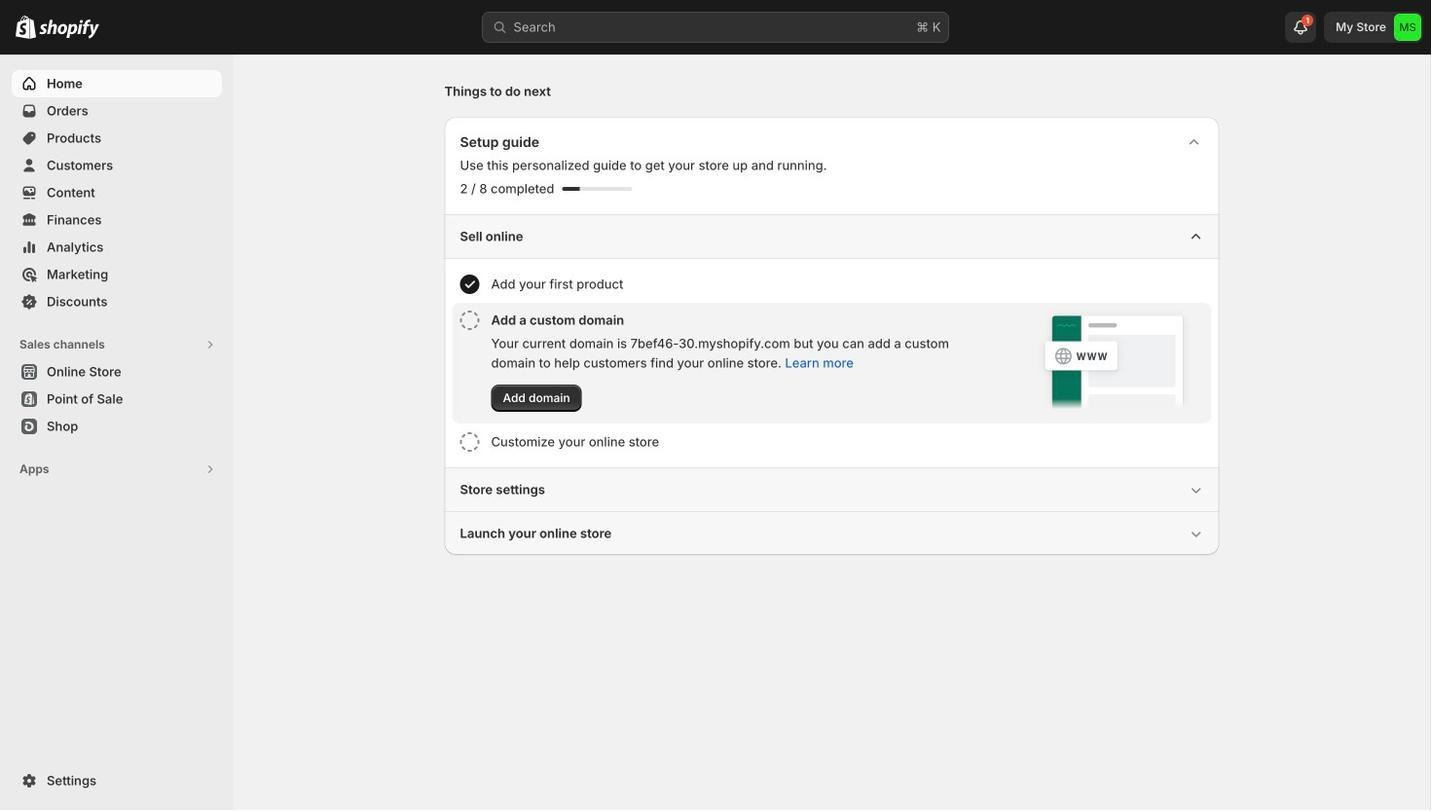 Task type: vqa. For each thing, say whether or not it's contained in the screenshot.
Shopify image
yes



Task type: locate. For each thing, give the bounding box(es) containing it.
mark add a custom domain as done image
[[460, 311, 480, 330]]

customize your online store group
[[452, 425, 1212, 460]]

1 horizontal spatial shopify image
[[39, 19, 99, 39]]

setup guide region
[[445, 117, 1220, 555]]

guide categories group
[[445, 214, 1220, 555]]

shopify image
[[16, 15, 36, 39], [39, 19, 99, 39]]

mark customize your online store as done image
[[460, 432, 480, 452]]



Task type: describe. For each thing, give the bounding box(es) containing it.
my store image
[[1394, 14, 1422, 41]]

add a custom domain group
[[452, 303, 1212, 424]]

add your first product group
[[452, 267, 1212, 302]]

sell online group
[[445, 214, 1220, 467]]

0 horizontal spatial shopify image
[[16, 15, 36, 39]]

mark add your first product as not done image
[[460, 275, 480, 294]]



